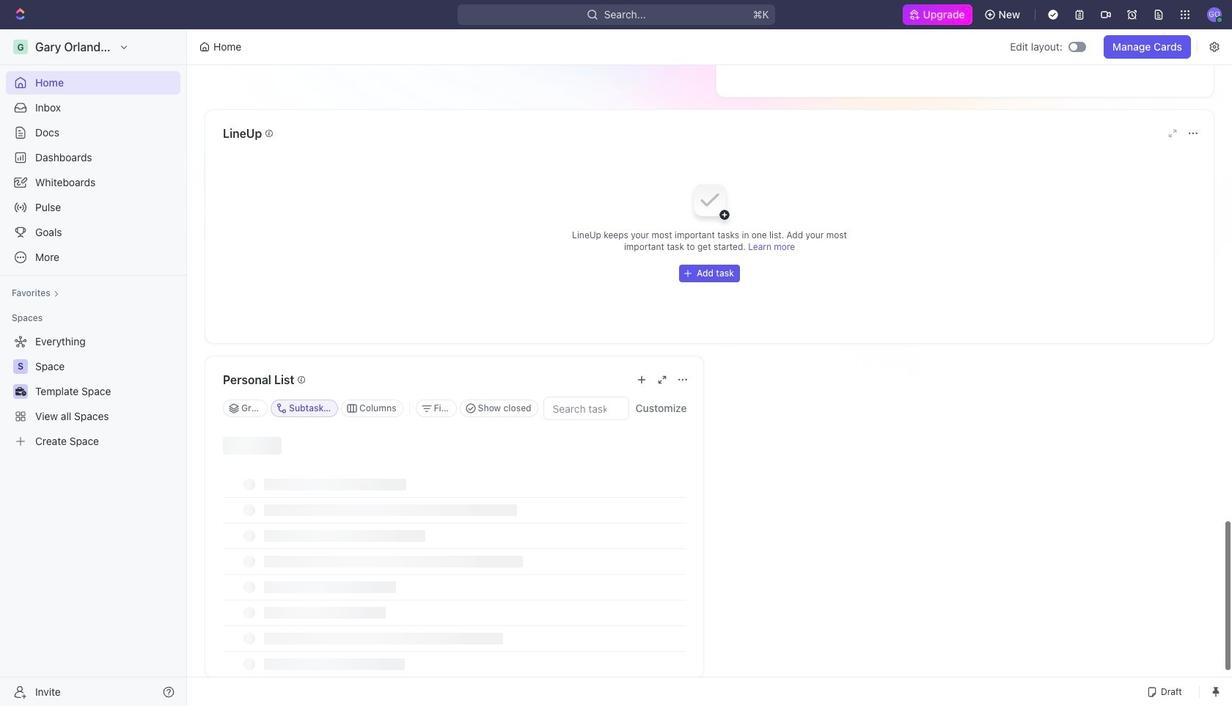 Task type: vqa. For each thing, say whether or not it's contained in the screenshot.
tree
yes



Task type: locate. For each thing, give the bounding box(es) containing it.
tree
[[6, 330, 180, 453]]

sidebar navigation
[[0, 29, 190, 707]]

space, , element
[[13, 360, 28, 374]]

tree inside sidebar navigation
[[6, 330, 180, 453]]



Task type: describe. For each thing, give the bounding box(es) containing it.
Search tasks... text field
[[544, 398, 628, 420]]

business time image
[[15, 387, 26, 396]]

gary orlando's workspace, , element
[[13, 40, 28, 54]]



